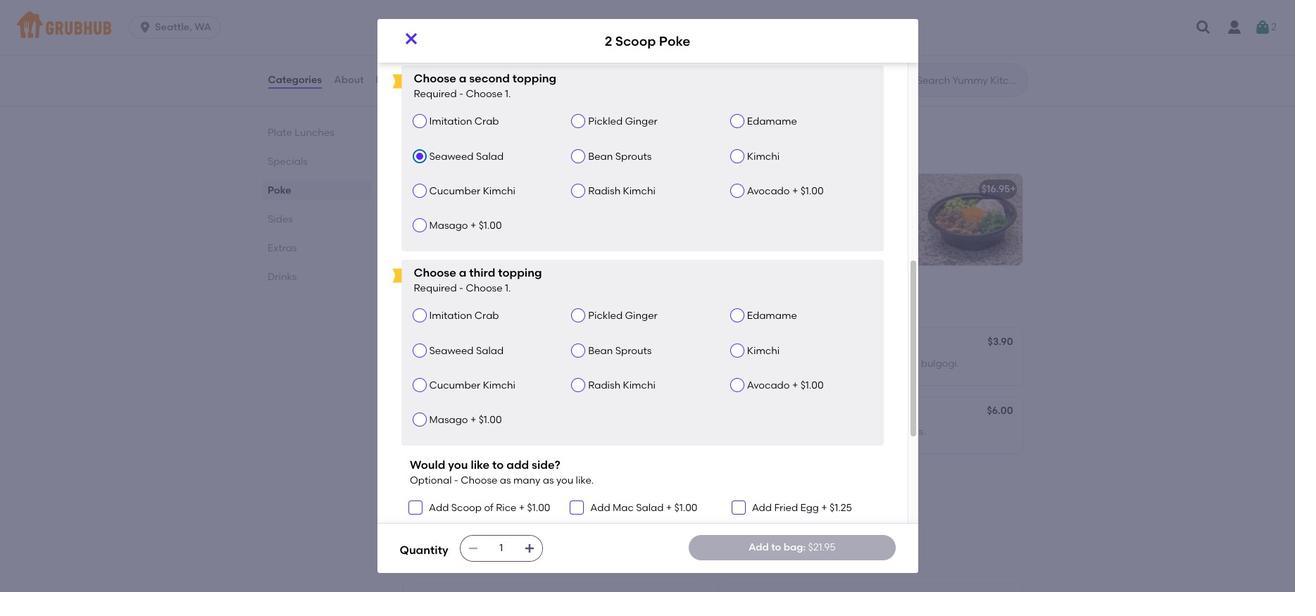 Task type: describe. For each thing, give the bounding box(es) containing it.
0 horizontal spatial 1
[[727, 183, 730, 195]]

fried inside fried rice with your choice of protein and peas, carrots, and onions.
[[411, 54, 435, 66]]

dumplings.
[[556, 495, 609, 507]]

and down many
[[501, 495, 520, 507]]

$1.25
[[830, 502, 852, 514]]

bag:
[[784, 542, 806, 554]]

dumplings
[[797, 358, 847, 370]]

pickled for choose a second topping
[[588, 116, 623, 128]]

grilled spam on seasoned rice wrapped in nori.
[[411, 358, 635, 370]]

like.
[[576, 475, 594, 487]]

choose a second topping required - choose 1.
[[414, 72, 557, 100]]

about
[[334, 74, 364, 86]]

pickled ginger for choose a second topping
[[588, 116, 658, 128]]

poke add sides for an additional charge.
[[400, 126, 543, 156]]

add to bag: $21.95
[[749, 542, 836, 554]]

1 horizontal spatial you
[[556, 475, 574, 487]]

poke for scoop
[[835, 203, 858, 215]]

quantity
[[400, 544, 449, 558]]

cut
[[504, 426, 520, 438]]

4 for 4 pieces. fried dumplings filled with beef bulgogi.
[[727, 358, 732, 370]]

1 scoop poke image
[[917, 174, 1022, 266]]

required for choose a third topping
[[414, 282, 457, 294]]

masago for second
[[429, 220, 468, 232]]

masago + $1.00 for third
[[429, 414, 502, 426]]

peas,
[[607, 54, 633, 66]]

about button
[[333, 55, 365, 106]]

salad for third
[[476, 345, 504, 357]]

sides
[[419, 146, 440, 156]]

categories button
[[267, 55, 323, 106]]

mandu
[[766, 338, 800, 350]]

radish kimchi for choose a third topping
[[588, 380, 656, 392]]

- inside 'would you like to add side? optional - choose as many as you like.'
[[454, 475, 458, 487]]

svg image inside main navigation navigation
[[1195, 19, 1212, 36]]

1. for second
[[505, 88, 511, 100]]

additional
[[467, 146, 510, 156]]

pickled for choose a third topping
[[588, 310, 623, 322]]

svg image down gyoza
[[411, 504, 420, 512]]

Search Yummy Kitchen search field
[[915, 74, 1023, 87]]

grilled
[[411, 358, 442, 370]]

choose inside 'would you like to add side? optional - choose as many as you like.'
[[461, 475, 498, 487]]

seaweed salad for second
[[429, 150, 504, 162]]

$1.00 up tuna
[[479, 414, 502, 426]]

second
[[469, 72, 510, 86]]

svg image for 2 scoop poke
[[403, 30, 419, 47]]

1 horizontal spatial veggie
[[849, 426, 881, 438]]

0 horizontal spatial pork
[[477, 495, 498, 507]]

add left bag: on the bottom right of page
[[749, 542, 769, 554]]

fried rice with your choice of protein and peas, carrots, and onions.
[[411, 54, 672, 81]]

poke up comes with 1 scoop of poke of your choice.
[[766, 183, 790, 195]]

a for second
[[459, 72, 467, 86]]

pieces for 4 pieces fried pork and veggie dumplings.
[[419, 495, 450, 507]]

4 pieces. fried dumplings filled with beef bulgogi.
[[727, 358, 960, 370]]

$15.50
[[664, 33, 694, 45]]

imitation for third
[[429, 310, 472, 322]]

bean sprouts for choose a second topping
[[588, 150, 652, 162]]

choice
[[503, 54, 535, 66]]

scoop down like
[[451, 502, 482, 514]]

comes with 2 scoops of poke of your choice.
[[411, 203, 584, 230]]

on
[[474, 358, 486, 370]]

2 inside button
[[1272, 21, 1277, 33]]

bulgogi
[[727, 338, 764, 350]]

imitation crab for third
[[429, 310, 499, 322]]

- for second
[[459, 88, 464, 100]]

would you like to add side? optional - choose as many as you like.
[[410, 459, 594, 487]]

$1.00 down dumplings at the right bottom
[[801, 380, 824, 392]]

to inside 'would you like to add side? optional - choose as many as you like.'
[[492, 459, 504, 472]]

pieces.
[[735, 358, 768, 370]]

scoop for comes with 2 scoops of poke of your choice.
[[419, 183, 450, 195]]

bean for choose a second topping
[[588, 150, 613, 162]]

0 horizontal spatial you
[[448, 459, 468, 472]]

bean sprouts for choose a third topping
[[588, 345, 652, 357]]

a la carte 6 pieces shrimp tempura with tempura sauce.
[[727, 54, 994, 66]]

pickled ginger for choose a third topping
[[588, 310, 658, 322]]

musubi
[[442, 338, 476, 350]]

with inside fried rice with your choice of protein and peas, carrots, and onions.
[[457, 54, 478, 66]]

1 as from the left
[[500, 475, 511, 487]]

$6.00
[[987, 405, 1013, 417]]

raw
[[411, 426, 432, 438]]

imitation crab for second
[[429, 116, 499, 128]]

mac
[[613, 502, 634, 514]]

bulgogi mandu
[[727, 338, 800, 350]]

choose a third topping required - choose 1.
[[414, 267, 542, 294]]

2 button
[[1255, 15, 1277, 40]]

poke up tuna
[[468, 406, 491, 418]]

1 horizontal spatial extras
[[400, 552, 446, 569]]

sauce.
[[962, 54, 994, 66]]

bean for choose a third topping
[[588, 345, 613, 357]]

charge.
[[512, 146, 543, 156]]

- for third
[[459, 282, 464, 294]]

protein
[[549, 54, 584, 66]]

many
[[513, 475, 541, 487]]

scoops
[[478, 203, 512, 215]]

an
[[455, 146, 465, 156]]

pieces for raw pieces of tuna cut into cubes.
[[434, 426, 465, 438]]

house fried rice
[[411, 35, 492, 46]]

$16.95 +
[[982, 183, 1016, 195]]

svg image down like.
[[573, 504, 581, 512]]

tuna
[[480, 426, 502, 438]]

1 horizontal spatial sides
[[400, 295, 440, 313]]

crab for second
[[475, 116, 499, 128]]

poke down an
[[452, 183, 476, 195]]

scoop up the peas,
[[615, 33, 656, 49]]

and left egg
[[828, 426, 847, 438]]

poke up carrots,
[[659, 33, 691, 49]]

svg image for 2
[[1255, 19, 1272, 36]]

pieces for 2 pieces of fried pork and veggie egg rolls.
[[734, 426, 766, 438]]

0 vertical spatial fried
[[780, 426, 802, 438]]

4 pieces fried pork and veggie dumplings.
[[411, 495, 609, 507]]

radish for choose a third topping
[[588, 380, 621, 392]]

would
[[410, 459, 445, 472]]

reviews button
[[375, 55, 416, 106]]

raw pieces of tuna cut into cubes.
[[411, 426, 574, 438]]

radish kimchi for choose a second topping
[[588, 185, 656, 197]]

choice. for comes with 1 scoop of poke of your choice.
[[727, 218, 761, 230]]

spam
[[445, 358, 472, 370]]

choose down second
[[466, 88, 503, 100]]

seasoned
[[489, 358, 535, 370]]

1. for third
[[505, 282, 511, 294]]

0 horizontal spatial extras
[[267, 242, 297, 254]]

gyoza
[[411, 475, 442, 487]]

onions.
[[432, 69, 466, 81]]

choose left third
[[414, 267, 456, 280]]

side scoop poke
[[411, 406, 491, 418]]

your for 1 scoop poke
[[873, 203, 893, 215]]

2 as from the left
[[543, 475, 554, 487]]

seattle, wa button
[[129, 16, 226, 39]]

$16.95
[[982, 183, 1010, 195]]

wrapped
[[558, 358, 601, 370]]

add for add fried egg
[[752, 502, 772, 514]]

add mac salad + $1.00
[[591, 502, 698, 514]]

$21.95
[[808, 542, 836, 554]]

add
[[507, 459, 529, 472]]

2 inside comes with 2 scoops of poke of your choice.
[[470, 203, 475, 215]]

and left the peas,
[[586, 54, 605, 66]]

specials
[[267, 156, 307, 168]]

third
[[469, 267, 495, 280]]

carte
[[747, 54, 773, 66]]

bulgogi.
[[921, 358, 960, 370]]

side
[[411, 406, 432, 418]]

scoop
[[791, 203, 821, 215]]

drinks
[[267, 271, 296, 283]]

salad for second
[[476, 150, 504, 162]]



Task type: locate. For each thing, give the bounding box(es) containing it.
1. inside choose a second topping required - choose 1.
[[505, 88, 511, 100]]

1 horizontal spatial tempura
[[918, 54, 960, 66]]

sprouts up '2 scoop poke' image
[[615, 150, 652, 162]]

rice left the wrapped
[[537, 358, 555, 370]]

edamame for choose a third topping
[[747, 310, 797, 322]]

0 vertical spatial -
[[459, 88, 464, 100]]

2 bean from the top
[[588, 345, 613, 357]]

topping for choose a third topping
[[498, 267, 542, 280]]

add
[[400, 146, 417, 156], [429, 502, 449, 514], [591, 502, 611, 514], [752, 502, 772, 514], [749, 542, 769, 554]]

reviews
[[376, 74, 415, 86]]

1 vertical spatial bean sprouts
[[588, 345, 652, 357]]

optional
[[410, 475, 452, 487]]

0 vertical spatial you
[[448, 459, 468, 472]]

kimchi
[[747, 150, 780, 162], [483, 185, 516, 197], [623, 185, 656, 197], [747, 345, 780, 357], [483, 380, 516, 392], [623, 380, 656, 392]]

seaweed
[[429, 150, 474, 162], [429, 345, 474, 357]]

masago + $1.00 down scoops at left top
[[429, 220, 502, 232]]

add fried egg + $1.25
[[752, 502, 852, 514]]

with up search icon
[[896, 54, 916, 66]]

masago + $1.00 up tuna
[[429, 414, 502, 426]]

2 bean sprouts from the top
[[588, 345, 652, 357]]

into
[[522, 426, 540, 438]]

sprouts up nori. at the bottom of page
[[615, 345, 652, 357]]

fried
[[444, 35, 468, 46], [411, 54, 435, 66], [771, 358, 795, 370], [774, 502, 798, 514]]

1 imitation crab from the top
[[429, 116, 499, 128]]

0 vertical spatial pickled ginger
[[588, 116, 658, 128]]

ginger down carrots,
[[625, 116, 658, 128]]

$1.00 right mac
[[675, 502, 698, 514]]

0 horizontal spatial comes
[[411, 203, 445, 215]]

required down "onions."
[[414, 88, 457, 100]]

a
[[727, 54, 734, 66]]

1 radish kimchi from the top
[[588, 185, 656, 197]]

0 horizontal spatial tempura
[[852, 54, 894, 66]]

1 edamame from the top
[[747, 116, 797, 128]]

comes inside comes with 1 scoop of poke of your choice.
[[727, 203, 761, 215]]

masago for third
[[429, 414, 468, 426]]

1 vertical spatial masago + $1.00
[[429, 414, 502, 426]]

topping right third
[[498, 267, 542, 280]]

main navigation navigation
[[0, 0, 1295, 55]]

to left bag: on the bottom right of page
[[771, 542, 781, 554]]

1 horizontal spatial comes
[[727, 203, 761, 215]]

0 horizontal spatial 2 scoop poke
[[411, 183, 476, 195]]

scoop right 'side'
[[435, 406, 465, 418]]

0 vertical spatial required
[[414, 88, 457, 100]]

you left like
[[448, 459, 468, 472]]

$1.00 up scoop
[[801, 185, 824, 197]]

topping for choose a second topping
[[513, 72, 557, 86]]

- right optional
[[454, 475, 458, 487]]

2 seaweed salad from the top
[[429, 345, 504, 357]]

svg image for seattle, wa
[[138, 20, 152, 35]]

0 vertical spatial radish kimchi
[[588, 185, 656, 197]]

1 masago + $1.00 from the top
[[429, 220, 502, 232]]

choice. for comes with 2 scoops of poke of your choice.
[[411, 218, 446, 230]]

masago + $1.00 for second
[[429, 220, 502, 232]]

1 vertical spatial you
[[556, 475, 574, 487]]

egg
[[801, 502, 819, 514]]

0 vertical spatial sprouts
[[615, 150, 652, 162]]

cucumber down spam
[[429, 380, 481, 392]]

rice up second
[[471, 35, 492, 46]]

poke for scoops
[[526, 203, 549, 215]]

crab for third
[[475, 310, 499, 322]]

scoop for raw pieces of tuna cut into cubes.
[[435, 406, 465, 418]]

2 vertical spatial salad
[[636, 502, 664, 514]]

-
[[459, 88, 464, 100], [459, 282, 464, 294], [454, 475, 458, 487]]

your for 2 scoop poke
[[564, 203, 584, 215]]

1 vertical spatial cucumber kimchi
[[429, 380, 516, 392]]

2 pieces of fried pork and veggie egg rolls.
[[727, 426, 926, 438]]

0 vertical spatial pork
[[804, 426, 826, 438]]

2 scoop poke image
[[601, 174, 707, 266]]

2 seaweed from the top
[[429, 345, 474, 357]]

add inside "poke add sides for an additional charge."
[[400, 146, 417, 156]]

0 vertical spatial salad
[[476, 150, 504, 162]]

ginger for choose a second topping
[[625, 116, 658, 128]]

1 inside comes with 1 scoop of poke of your choice.
[[785, 203, 789, 215]]

1 vertical spatial pickled
[[588, 310, 623, 322]]

1 cucumber from the top
[[429, 185, 481, 197]]

veggie left egg
[[849, 426, 881, 438]]

scoop down sides
[[419, 183, 450, 195]]

2 cucumber kimchi from the top
[[429, 380, 516, 392]]

with inside comes with 1 scoop of poke of your choice.
[[763, 203, 783, 215]]

of inside fried rice with your choice of protein and peas, carrots, and onions.
[[538, 54, 547, 66]]

as down the add
[[500, 475, 511, 487]]

0 vertical spatial seaweed
[[429, 150, 474, 162]]

your inside fried rice with your choice of protein and peas, carrots, and onions.
[[480, 54, 501, 66]]

svg image
[[1195, 19, 1212, 36], [411, 504, 420, 512], [573, 504, 581, 512], [524, 543, 535, 554]]

choose down third
[[466, 282, 503, 294]]

1 vertical spatial crab
[[475, 310, 499, 322]]

svg image
[[1255, 19, 1272, 36], [138, 20, 152, 35], [403, 30, 419, 47], [734, 504, 743, 512], [468, 543, 479, 554]]

2 radish from the top
[[588, 380, 621, 392]]

$1.00 down scoops at left top
[[479, 220, 502, 232]]

seattle,
[[155, 21, 192, 33]]

2 a from the top
[[459, 267, 467, 280]]

carrots,
[[636, 54, 672, 66]]

a left second
[[459, 72, 467, 86]]

6
[[775, 54, 781, 66]]

2 scoop poke
[[605, 33, 691, 49], [411, 183, 476, 195]]

salad up on
[[476, 345, 504, 357]]

1 vertical spatial 1.
[[505, 282, 511, 294]]

2 ginger from the top
[[625, 310, 658, 322]]

avocado + $1.00 down the pieces.
[[747, 380, 824, 392]]

1 vertical spatial 4
[[411, 495, 417, 507]]

and left "onions."
[[411, 69, 430, 81]]

add left "egg"
[[752, 502, 772, 514]]

fried down mandu
[[771, 358, 795, 370]]

1 sprouts from the top
[[615, 150, 652, 162]]

comes inside comes with 2 scoops of poke of your choice.
[[411, 203, 445, 215]]

salad right an
[[476, 150, 504, 162]]

nori.
[[614, 358, 635, 370]]

with left beef
[[875, 358, 895, 370]]

fried right house
[[444, 35, 468, 46]]

pickled down the peas,
[[588, 116, 623, 128]]

side?
[[532, 459, 560, 472]]

1 vertical spatial seaweed
[[429, 345, 474, 357]]

ginger up nori. at the bottom of page
[[625, 310, 658, 322]]

pickled up in on the bottom of page
[[588, 310, 623, 322]]

1 vertical spatial cucumber
[[429, 380, 481, 392]]

2 crab from the top
[[475, 310, 499, 322]]

required for choose a second topping
[[414, 88, 457, 100]]

0 vertical spatial 4
[[727, 358, 732, 370]]

0 vertical spatial rice
[[437, 54, 455, 66]]

2
[[1272, 21, 1277, 33], [605, 33, 612, 49], [411, 183, 417, 195], [470, 203, 475, 215], [727, 426, 732, 438]]

1 horizontal spatial poke
[[835, 203, 858, 215]]

0 horizontal spatial sides
[[267, 213, 293, 225]]

0 vertical spatial extras
[[267, 242, 297, 254]]

avocado for choose a third topping
[[747, 380, 790, 392]]

imitation crab
[[429, 116, 499, 128], [429, 310, 499, 322]]

topping inside choose a third topping required - choose 1.
[[498, 267, 542, 280]]

1 vertical spatial masago
[[429, 414, 468, 426]]

1 vertical spatial extras
[[400, 552, 446, 569]]

1 horizontal spatial choice.
[[727, 218, 761, 230]]

tempura right 'shrimp'
[[852, 54, 894, 66]]

1 crab from the top
[[475, 116, 499, 128]]

choice.
[[411, 218, 446, 230], [727, 218, 761, 230]]

avocado down the pieces.
[[747, 380, 790, 392]]

4 for 4 pieces fried pork and veggie dumplings.
[[411, 495, 417, 507]]

1
[[727, 183, 730, 195], [785, 203, 789, 215]]

2 choice. from the left
[[727, 218, 761, 230]]

masago + $1.00
[[429, 220, 502, 232], [429, 414, 502, 426]]

1 vertical spatial salad
[[476, 345, 504, 357]]

$1.00
[[801, 185, 824, 197], [479, 220, 502, 232], [801, 380, 824, 392], [479, 414, 502, 426], [527, 502, 550, 514], [675, 502, 698, 514]]

0 vertical spatial 1.
[[505, 88, 511, 100]]

search icon image
[[894, 72, 911, 89]]

4 down gyoza
[[411, 495, 417, 507]]

tempura up search yummy kitchen search field
[[918, 54, 960, 66]]

required inside choose a second topping required - choose 1.
[[414, 88, 457, 100]]

filled
[[850, 358, 872, 370]]

cucumber kimchi for third
[[429, 380, 516, 392]]

choice. inside comes with 1 scoop of poke of your choice.
[[727, 218, 761, 230]]

1 vertical spatial imitation crab
[[429, 310, 499, 322]]

pork down dumplings at the right bottom
[[804, 426, 826, 438]]

1 masago from the top
[[429, 220, 468, 232]]

- up musubi
[[459, 282, 464, 294]]

seaweed salad for third
[[429, 345, 504, 357]]

0 vertical spatial bean
[[588, 150, 613, 162]]

comes down sides
[[411, 203, 445, 215]]

your inside comes with 1 scoop of poke of your choice.
[[873, 203, 893, 215]]

2 vertical spatial -
[[454, 475, 458, 487]]

0 vertical spatial a
[[459, 72, 467, 86]]

2 imitation from the top
[[429, 310, 472, 322]]

cubes.
[[543, 426, 574, 438]]

1 cucumber kimchi from the top
[[429, 185, 516, 197]]

for
[[442, 146, 453, 156]]

1 imitation from the top
[[429, 116, 472, 128]]

0 vertical spatial 1
[[727, 183, 730, 195]]

rice up "onions."
[[437, 54, 455, 66]]

plate
[[267, 127, 292, 139]]

2 comes from the left
[[727, 203, 761, 215]]

radish for choose a second topping
[[588, 185, 621, 197]]

1 vertical spatial avocado
[[747, 380, 790, 392]]

- inside choose a third topping required - choose 1.
[[459, 282, 464, 294]]

1 choice. from the left
[[411, 218, 446, 230]]

imitation crab up musubi
[[429, 310, 499, 322]]

pieces right 6
[[783, 54, 815, 66]]

edamame down 6
[[747, 116, 797, 128]]

1 1. from the top
[[505, 88, 511, 100]]

2 avocado from the top
[[747, 380, 790, 392]]

1.
[[505, 88, 511, 100], [505, 282, 511, 294]]

0 horizontal spatial your
[[480, 54, 501, 66]]

1 vertical spatial topping
[[498, 267, 542, 280]]

seaweed for third
[[429, 345, 474, 357]]

1 ginger from the top
[[625, 116, 658, 128]]

imitation for second
[[429, 116, 472, 128]]

1 avocado from the top
[[747, 185, 790, 197]]

crab down choose a third topping required - choose 1.
[[475, 310, 499, 322]]

0 vertical spatial edamame
[[747, 116, 797, 128]]

1. inside choose a third topping required - choose 1.
[[505, 282, 511, 294]]

1 seaweed salad from the top
[[429, 150, 504, 162]]

0 vertical spatial radish
[[588, 185, 621, 197]]

pieces down side scoop poke
[[434, 426, 465, 438]]

cucumber for second
[[429, 185, 481, 197]]

lunches
[[294, 127, 334, 139]]

1 horizontal spatial to
[[771, 542, 781, 554]]

2 cucumber from the top
[[429, 380, 481, 392]]

imitation up for
[[429, 116, 472, 128]]

scoop up comes with 1 scoop of poke of your choice.
[[733, 183, 764, 195]]

pork down 'would you like to add side? optional - choose as many as you like.' on the left bottom of page
[[477, 495, 498, 507]]

0 vertical spatial rice
[[471, 35, 492, 46]]

cucumber kimchi down on
[[429, 380, 516, 392]]

0 vertical spatial pickled
[[588, 116, 623, 128]]

sprouts for choose a second topping
[[615, 150, 652, 162]]

salad right mac
[[636, 502, 664, 514]]

choose down house
[[414, 72, 456, 86]]

2 masago from the top
[[429, 414, 468, 426]]

1 vertical spatial fried
[[453, 495, 474, 507]]

with down 1 scoop poke
[[763, 203, 783, 215]]

cucumber kimchi for second
[[429, 185, 516, 197]]

categories
[[268, 74, 322, 86]]

0 vertical spatial imitation
[[429, 116, 472, 128]]

with inside comes with 2 scoops of poke of your choice.
[[447, 203, 467, 215]]

svg image right input item quantity number field
[[524, 543, 535, 554]]

shrimp
[[817, 54, 850, 66]]

comes for comes with 2 scoops of poke of your choice.
[[411, 203, 445, 215]]

1 vertical spatial radish
[[588, 380, 621, 392]]

choose down like
[[461, 475, 498, 487]]

1 radish from the top
[[588, 185, 621, 197]]

1 horizontal spatial 1
[[785, 203, 789, 215]]

a left third
[[459, 267, 467, 280]]

$3.90
[[988, 336, 1013, 348]]

comes
[[411, 203, 445, 215], [727, 203, 761, 215]]

a inside choose a third topping required - choose 1.
[[459, 267, 467, 280]]

comes for comes with 1 scoop of poke of your choice.
[[727, 203, 761, 215]]

pieces down the pieces.
[[734, 426, 766, 438]]

2 avocado + $1.00 from the top
[[747, 380, 824, 392]]

poke down the specials
[[267, 185, 291, 197]]

poke up sides
[[400, 126, 436, 144]]

edamame for choose a second topping
[[747, 116, 797, 128]]

1 horizontal spatial as
[[543, 475, 554, 487]]

0 vertical spatial bean sprouts
[[588, 150, 652, 162]]

bean sprouts
[[588, 150, 652, 162], [588, 345, 652, 357]]

add for add mac salad
[[591, 502, 611, 514]]

avocado + $1.00 for choose a third topping
[[747, 380, 824, 392]]

svg image inside 2 button
[[1255, 19, 1272, 36]]

1 seaweed from the top
[[429, 150, 474, 162]]

veggie
[[849, 426, 881, 438], [522, 495, 554, 507]]

1 horizontal spatial rice
[[537, 358, 555, 370]]

poke inside comes with 1 scoop of poke of your choice.
[[835, 203, 858, 215]]

cucumber kimchi
[[429, 185, 516, 197], [429, 380, 516, 392]]

as down side?
[[543, 475, 554, 487]]

seattle, wa
[[155, 21, 211, 33]]

like
[[471, 459, 490, 472]]

required up spam musubi
[[414, 282, 457, 294]]

imitation up spam musubi
[[429, 310, 472, 322]]

a for third
[[459, 267, 467, 280]]

0 vertical spatial cucumber
[[429, 185, 481, 197]]

0 horizontal spatial to
[[492, 459, 504, 472]]

spam
[[411, 338, 439, 350]]

scoop for comes with 1 scoop of poke of your choice.
[[733, 183, 764, 195]]

0 horizontal spatial rice
[[437, 54, 455, 66]]

0 horizontal spatial fried
[[453, 495, 474, 507]]

comes with 1 scoop of poke of your choice.
[[727, 203, 893, 230]]

1 vertical spatial sprouts
[[615, 345, 652, 357]]

avocado for choose a second topping
[[747, 185, 790, 197]]

- inside choose a second topping required - choose 1.
[[459, 88, 464, 100]]

your inside comes with 2 scoops of poke of your choice.
[[564, 203, 584, 215]]

0 vertical spatial topping
[[513, 72, 557, 86]]

ginger
[[625, 116, 658, 128], [625, 310, 658, 322]]

1 horizontal spatial your
[[564, 203, 584, 215]]

rice inside fried rice with your choice of protein and peas, carrots, and onions.
[[437, 54, 455, 66]]

plate lunches
[[267, 127, 334, 139]]

1 comes from the left
[[411, 203, 445, 215]]

add left mac
[[591, 502, 611, 514]]

1 vertical spatial pork
[[477, 495, 498, 507]]

1 vertical spatial ginger
[[625, 310, 658, 322]]

0 vertical spatial masago
[[429, 220, 468, 232]]

to right like
[[492, 459, 504, 472]]

2 1. from the top
[[505, 282, 511, 294]]

0 horizontal spatial poke
[[526, 203, 549, 215]]

masago up raw
[[429, 414, 468, 426]]

veggie down many
[[522, 495, 554, 507]]

1 horizontal spatial rice
[[496, 502, 517, 514]]

1 vertical spatial 2 scoop poke
[[411, 183, 476, 195]]

korean fried chicken special image
[[917, 0, 1022, 13]]

spam musubi
[[411, 338, 476, 350]]

1 vertical spatial rice
[[496, 502, 517, 514]]

1 vertical spatial to
[[771, 542, 781, 554]]

add down optional
[[429, 502, 449, 514]]

rice
[[437, 54, 455, 66], [537, 358, 555, 370]]

Input item quantity number field
[[486, 536, 517, 561]]

1 bean from the top
[[588, 150, 613, 162]]

ginger for choose a third topping
[[625, 310, 658, 322]]

1 vertical spatial 1
[[785, 203, 789, 215]]

pickled ginger
[[588, 116, 658, 128], [588, 310, 658, 322]]

cucumber down an
[[429, 185, 481, 197]]

0 vertical spatial avocado + $1.00
[[747, 185, 824, 197]]

1 vertical spatial radish kimchi
[[588, 380, 656, 392]]

1 vertical spatial edamame
[[747, 310, 797, 322]]

fried down house
[[411, 54, 435, 66]]

in
[[603, 358, 612, 370]]

a
[[459, 72, 467, 86], [459, 267, 467, 280]]

topping
[[513, 72, 557, 86], [498, 267, 542, 280]]

avocado up comes with 1 scoop of poke of your choice.
[[747, 185, 790, 197]]

1 vertical spatial veggie
[[522, 495, 554, 507]]

required
[[414, 88, 457, 100], [414, 282, 457, 294]]

poke right scoop
[[835, 203, 858, 215]]

poke inside comes with 2 scoops of poke of your choice.
[[526, 203, 549, 215]]

required inside choose a third topping required - choose 1.
[[414, 282, 457, 294]]

fried left "egg"
[[774, 502, 798, 514]]

1 required from the top
[[414, 88, 457, 100]]

poke inside "poke add sides for an additional charge."
[[400, 126, 436, 144]]

seaweed salad
[[429, 150, 504, 162], [429, 345, 504, 357]]

1 vertical spatial avocado + $1.00
[[747, 380, 824, 392]]

+
[[1010, 183, 1016, 195], [792, 185, 798, 197], [470, 220, 476, 232], [792, 380, 798, 392], [470, 414, 476, 426], [519, 502, 525, 514], [666, 502, 672, 514], [822, 502, 827, 514]]

- down "onions."
[[459, 88, 464, 100]]

sides
[[267, 213, 293, 225], [400, 295, 440, 313]]

2 imitation crab from the top
[[429, 310, 499, 322]]

egg
[[884, 426, 902, 438]]

add scoop of rice + $1.00
[[429, 502, 550, 514]]

0 vertical spatial masago + $1.00
[[429, 220, 502, 232]]

scoop
[[615, 33, 656, 49], [419, 183, 450, 195], [733, 183, 764, 195], [435, 406, 465, 418], [451, 502, 482, 514]]

avocado + $1.00 for choose a second topping
[[747, 185, 824, 197]]

cucumber for third
[[429, 380, 481, 392]]

1 pickled ginger from the top
[[588, 116, 658, 128]]

0 vertical spatial crab
[[475, 116, 499, 128]]

0 horizontal spatial rice
[[471, 35, 492, 46]]

wa
[[195, 21, 211, 33]]

rice down many
[[496, 502, 517, 514]]

2 required from the top
[[414, 282, 457, 294]]

2 sprouts from the top
[[615, 345, 652, 357]]

1 a from the top
[[459, 72, 467, 86]]

masago up choose a third topping required - choose 1.
[[429, 220, 468, 232]]

pickled ginger up nori. at the bottom of page
[[588, 310, 658, 322]]

0 vertical spatial to
[[492, 459, 504, 472]]

sides up drinks on the left of page
[[267, 213, 293, 225]]

pickled ginger down the peas,
[[588, 116, 658, 128]]

topping inside choose a second topping required - choose 1.
[[513, 72, 557, 86]]

0 horizontal spatial veggie
[[522, 495, 554, 507]]

1 vertical spatial -
[[459, 282, 464, 294]]

poke
[[526, 203, 549, 215], [835, 203, 858, 215]]

with up "onions."
[[457, 54, 478, 66]]

$1.00 down many
[[527, 502, 550, 514]]

topping down choice
[[513, 72, 557, 86]]

1 vertical spatial a
[[459, 267, 467, 280]]

pieces down optional
[[419, 495, 450, 507]]

0 horizontal spatial choice.
[[411, 218, 446, 230]]

1 horizontal spatial pork
[[804, 426, 826, 438]]

1 vertical spatial sides
[[400, 295, 440, 313]]

1 poke from the left
[[526, 203, 549, 215]]

1 tempura from the left
[[852, 54, 894, 66]]

beef
[[897, 358, 919, 370]]

sprouts for choose a third topping
[[615, 345, 652, 357]]

avocado + $1.00 up scoop
[[747, 185, 824, 197]]

choice. inside comes with 2 scoops of poke of your choice.
[[411, 218, 446, 230]]

avocado + $1.00
[[747, 185, 824, 197], [747, 380, 824, 392]]

2 tempura from the left
[[918, 54, 960, 66]]

2 pickled from the top
[[588, 310, 623, 322]]

imitation crab up an
[[429, 116, 499, 128]]

1 avocado + $1.00 from the top
[[747, 185, 824, 197]]

you
[[448, 459, 468, 472], [556, 475, 574, 487]]

2 pickled ginger from the top
[[588, 310, 658, 322]]

seaweed for second
[[429, 150, 474, 162]]

0 vertical spatial cucumber kimchi
[[429, 185, 516, 197]]

1 bean sprouts from the top
[[588, 150, 652, 162]]

add for add scoop of rice
[[429, 502, 449, 514]]

1 pickled from the top
[[588, 116, 623, 128]]

crab
[[475, 116, 499, 128], [475, 310, 499, 322]]

1 vertical spatial imitation
[[429, 310, 472, 322]]

a inside choose a second topping required - choose 1.
[[459, 72, 467, 86]]

with left scoops at left top
[[447, 203, 467, 215]]

svg image inside the seattle, wa button
[[138, 20, 152, 35]]

edamame
[[747, 116, 797, 128], [747, 310, 797, 322]]

poke right scoops at left top
[[526, 203, 549, 215]]

0 vertical spatial seaweed salad
[[429, 150, 504, 162]]

0 horizontal spatial as
[[500, 475, 511, 487]]

0 vertical spatial 2 scoop poke
[[605, 33, 691, 49]]

cucumber kimchi up scoops at left top
[[429, 185, 516, 197]]

2 poke from the left
[[835, 203, 858, 215]]

2 horizontal spatial your
[[873, 203, 893, 215]]

0 vertical spatial veggie
[[849, 426, 881, 438]]

2 masago + $1.00 from the top
[[429, 414, 502, 426]]

2 radish kimchi from the top
[[588, 380, 656, 392]]

2 edamame from the top
[[747, 310, 797, 322]]

la
[[736, 54, 745, 66]]

house
[[411, 35, 441, 46]]



Task type: vqa. For each thing, say whether or not it's contained in the screenshot.
"TASTA AGE"
no



